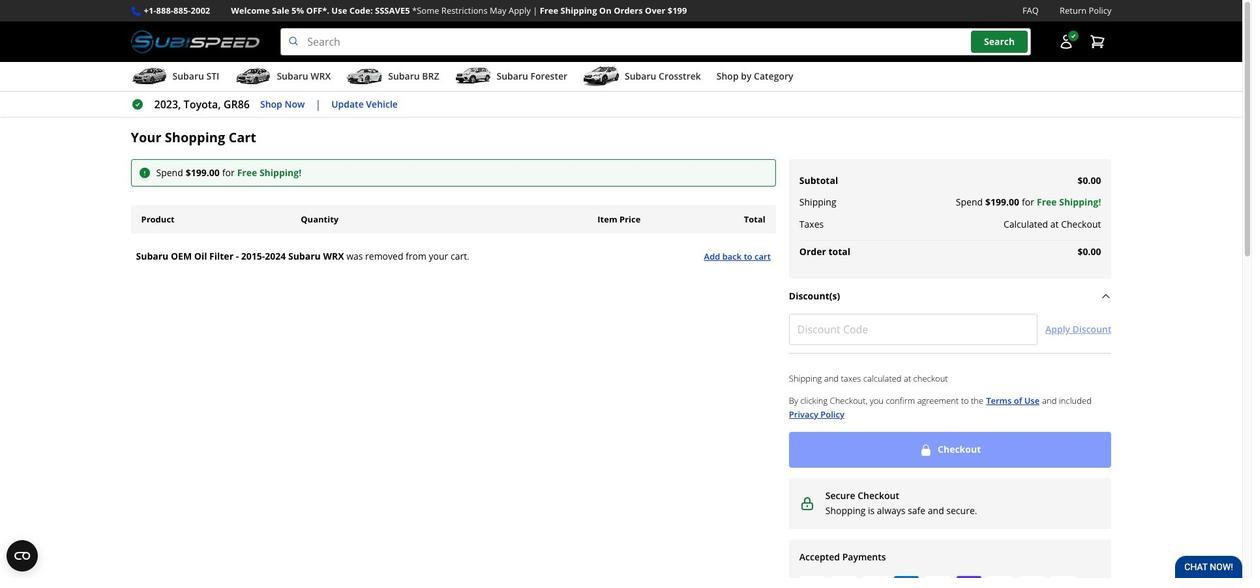 Task type: locate. For each thing, give the bounding box(es) containing it.
a subaru wrx thumbnail image image
[[235, 67, 272, 86]]

button image
[[1059, 34, 1074, 50]]

visa image
[[800, 575, 826, 578]]

search input field
[[281, 28, 1031, 56]]

paypal image
[[988, 575, 1014, 578]]

amex image
[[894, 575, 920, 578]]

open widget image
[[7, 540, 38, 572]]

stripe image
[[925, 575, 951, 578]]

a subaru crosstrek thumbnail image image
[[583, 67, 620, 86]]

venmo image
[[1050, 575, 1077, 578]]



Task type: describe. For each thing, give the bounding box(es) containing it.
subispeed logo image
[[131, 28, 260, 56]]

a subaru sti thumbnail image image
[[131, 67, 167, 86]]

a subaru brz thumbnail image image
[[347, 67, 383, 86]]

a subaru forester thumbnail image image
[[455, 67, 492, 86]]

mastercard image
[[831, 575, 857, 578]]

googlepay image
[[1019, 575, 1045, 578]]

discover image
[[862, 575, 889, 578]]

shoppay image
[[956, 575, 983, 578]]



Task type: vqa. For each thing, say whether or not it's contained in the screenshot.
ShopPay 'icon'
yes



